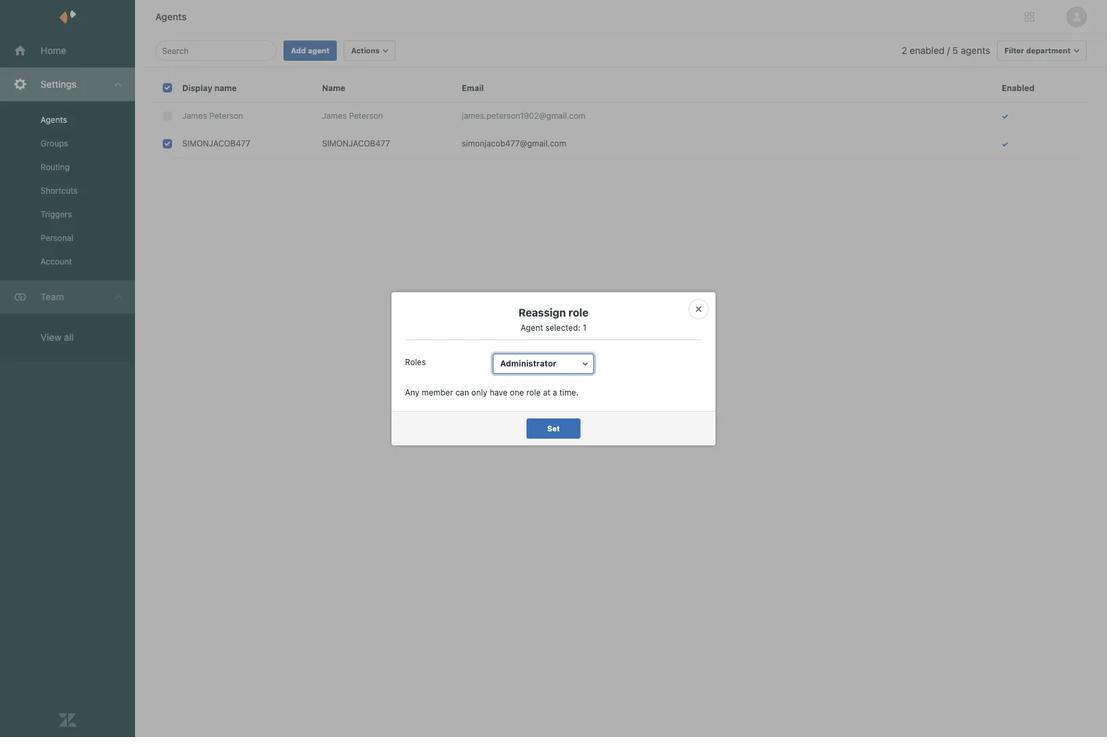 Task type: describe. For each thing, give the bounding box(es) containing it.
1 simonjacob477 from the left
[[182, 138, 250, 149]]

routing
[[41, 162, 70, 172]]

view all
[[41, 332, 74, 343]]

1 james from the left
[[182, 111, 207, 121]]

1
[[583, 322, 587, 333]]

display
[[182, 83, 212, 93]]

at
[[543, 387, 551, 397]]

1 james peterson from the left
[[182, 111, 243, 121]]

set
[[547, 424, 560, 433]]

2 james peterson from the left
[[322, 111, 383, 121]]

agent
[[308, 46, 330, 55]]

one
[[510, 387, 524, 397]]

all
[[64, 332, 74, 343]]

agents
[[961, 45, 991, 56]]

set button
[[527, 418, 581, 439]]

agent
[[521, 322, 543, 333]]

any
[[405, 387, 420, 397]]

filter department button
[[997, 41, 1087, 61]]

name
[[322, 83, 346, 93]]

1 vertical spatial agents
[[41, 115, 67, 125]]

can
[[456, 387, 469, 397]]

enabled
[[1002, 83, 1035, 93]]

name
[[215, 83, 237, 93]]

add agent button
[[284, 41, 337, 61]]

actions button
[[344, 41, 396, 61]]

actions
[[351, 46, 380, 55]]

filter
[[1005, 46, 1025, 55]]

personal
[[41, 233, 73, 243]]

display name
[[182, 83, 237, 93]]

2
[[902, 45, 908, 56]]

1 horizontal spatial agents
[[155, 11, 187, 22]]

groups
[[41, 138, 68, 149]]

2 simonjacob477 from the left
[[322, 138, 390, 149]]



Task type: locate. For each thing, give the bounding box(es) containing it.
time.
[[560, 387, 579, 397]]

only
[[472, 387, 488, 397]]

shortcuts
[[41, 186, 78, 196]]

any member can only have one role at a time.
[[405, 387, 579, 397]]

add agent
[[291, 46, 330, 55]]

1 vertical spatial role
[[527, 387, 541, 397]]

Search text field
[[162, 43, 266, 59]]

1 peterson from the left
[[209, 111, 243, 121]]

0 horizontal spatial james peterson
[[182, 111, 243, 121]]

james
[[182, 111, 207, 121], [322, 111, 347, 121]]

2 enabled / 5 agents
[[902, 45, 991, 56]]

simonjacob477 down display name
[[182, 138, 250, 149]]

filter department
[[1005, 46, 1071, 55]]

5
[[953, 45, 959, 56]]

james peterson down name on the left top of page
[[322, 111, 383, 121]]

reassign role agent selected: 1
[[519, 306, 589, 333]]

settings
[[41, 78, 77, 90]]

agents up groups
[[41, 115, 67, 125]]

triggers
[[41, 209, 72, 219]]

home
[[41, 45, 66, 56]]

peterson
[[209, 111, 243, 121], [349, 111, 383, 121]]

add
[[291, 46, 306, 55]]

simonjacob477@gmail.com
[[462, 138, 567, 149]]

0 horizontal spatial role
[[527, 387, 541, 397]]

peterson down name on the left top of the page
[[209, 111, 243, 121]]

zendesk products image
[[1025, 12, 1035, 22]]

0 horizontal spatial simonjacob477
[[182, 138, 250, 149]]

simonjacob477
[[182, 138, 250, 149], [322, 138, 390, 149]]

0 horizontal spatial james
[[182, 111, 207, 121]]

james down name on the left top of page
[[322, 111, 347, 121]]

1 horizontal spatial role
[[569, 306, 589, 318]]

simonjacob477 down name on the left top of page
[[322, 138, 390, 149]]

team
[[41, 291, 64, 303]]

agents up search text field
[[155, 11, 187, 22]]

member
[[422, 387, 453, 397]]

1 horizontal spatial james
[[322, 111, 347, 121]]

email
[[462, 83, 484, 93]]

role up 1
[[569, 306, 589, 318]]

james.peterson1902@gmail.com
[[462, 111, 586, 121]]

0 horizontal spatial peterson
[[209, 111, 243, 121]]

selected:
[[546, 322, 581, 333]]

a
[[553, 387, 557, 397]]

james peterson
[[182, 111, 243, 121], [322, 111, 383, 121]]

1 horizontal spatial peterson
[[349, 111, 383, 121]]

2 james from the left
[[322, 111, 347, 121]]

account
[[41, 257, 72, 267]]

have
[[490, 387, 508, 397]]

peterson down actions button
[[349, 111, 383, 121]]

reassign
[[519, 306, 566, 318]]

role inside reassign role agent selected: 1
[[569, 306, 589, 318]]

administrator
[[500, 358, 557, 368]]

role
[[569, 306, 589, 318], [527, 387, 541, 397]]

roles
[[405, 357, 426, 367]]

0 vertical spatial role
[[569, 306, 589, 318]]

view
[[41, 332, 62, 343]]

james down display
[[182, 111, 207, 121]]

james peterson down display name
[[182, 111, 243, 121]]

1 horizontal spatial james peterson
[[322, 111, 383, 121]]

department
[[1027, 46, 1071, 55]]

role left at
[[527, 387, 541, 397]]

1 horizontal spatial simonjacob477
[[322, 138, 390, 149]]

/
[[948, 45, 950, 56]]

enabled
[[910, 45, 945, 56]]

0 horizontal spatial agents
[[41, 115, 67, 125]]

0 vertical spatial agents
[[155, 11, 187, 22]]

agents
[[155, 11, 187, 22], [41, 115, 67, 125]]

2 peterson from the left
[[349, 111, 383, 121]]



Task type: vqa. For each thing, say whether or not it's contained in the screenshot.
have
yes



